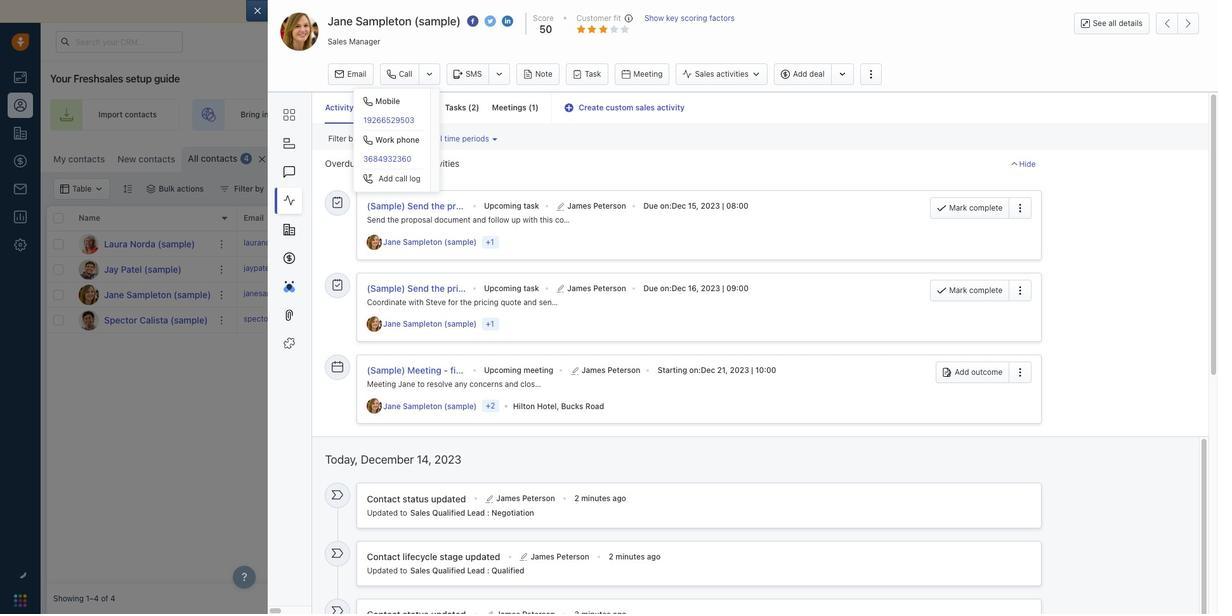 Task type: locate. For each thing, give the bounding box(es) containing it.
lead
[[467, 508, 485, 518], [467, 566, 485, 575]]

of
[[582, 6, 590, 17], [101, 594, 108, 604]]

to inside 2 minutes ago updated to sales qualified lead : negotiation
[[400, 508, 407, 518]]

0 vertical spatial mark
[[950, 203, 967, 213]]

row group containing 18
[[237, 232, 1212, 333]]

import
[[681, 6, 709, 17], [98, 110, 123, 120]]

spector calista (sample)
[[104, 314, 208, 325]]

my
[[53, 154, 66, 164]]

4 up filter by button
[[244, 154, 249, 163]]

+ click to add left 16,
[[624, 290, 674, 299]]

: inside "2 minutes ago updated to sales qualified lead : qualified"
[[487, 566, 490, 575]]

peterson
[[594, 201, 626, 211], [760, 265, 792, 274], [594, 283, 626, 293], [760, 290, 792, 299], [608, 366, 641, 375], [522, 494, 555, 503], [557, 552, 590, 561]]

updated right status
[[431, 493, 466, 504]]

sampleton
[[356, 15, 412, 28], [403, 237, 442, 247], [126, 289, 171, 300], [403, 319, 442, 329], [403, 402, 442, 411]]

1 (sample) from the top
[[367, 201, 405, 211]]

qualified
[[432, 508, 465, 518], [432, 566, 465, 575], [492, 566, 525, 575]]

(sample) for laura norda (sample) link
[[158, 238, 195, 249]]

tasks
[[445, 103, 466, 112]]

0 horizontal spatial leads
[[301, 110, 321, 120]]

upcoming for document
[[484, 201, 522, 211]]

| left 08:00
[[722, 201, 724, 211]]

1 1 from the left
[[426, 103, 429, 112]]

container_wx8msf4aqz5i3rn1 image inside bulk actions "button"
[[147, 185, 156, 194]]

row group
[[47, 232, 237, 333], [237, 232, 1212, 333]]

1 horizontal spatial 4
[[244, 154, 249, 163]]

filter by down the all contacts 4
[[234, 184, 264, 194]]

showing
[[53, 594, 84, 604]]

add call log
[[379, 174, 421, 184]]

0 vertical spatial dec
[[672, 201, 686, 211]]

december
[[361, 453, 414, 467]]

upcoming up the follow
[[484, 201, 522, 211]]

1 lead from the top
[[467, 508, 485, 518]]

0 vertical spatial 2
[[472, 103, 476, 112]]

1 vertical spatial mark complete
[[950, 285, 1003, 295]]

2 1 from the left
[[532, 103, 536, 112]]

(sample) right "calista"
[[171, 314, 208, 325]]

filter by button
[[212, 178, 272, 200]]

1 +1 from the top
[[486, 237, 494, 247]]

j image for jane sampleton (sample)
[[79, 285, 99, 305]]

document down (sample) send the proposal document link
[[435, 215, 471, 225]]

0 vertical spatial activity
[[657, 103, 685, 112]]

1 right the invite
[[426, 103, 429, 112]]

1 team from the left
[[445, 110, 464, 120]]

) left route
[[536, 103, 539, 112]]

0 horizontal spatial filter by
[[234, 184, 264, 194]]

1 horizontal spatial sales
[[744, 6, 766, 17]]

+ click to add for 50
[[624, 290, 674, 299]]

mark complete down the customize
[[950, 203, 1003, 213]]

and left the follow
[[473, 215, 486, 225]]

1 horizontal spatial by
[[349, 134, 357, 144]]

jane for jane sampleton (sample) link below "steve" at the left top of the page
[[383, 319, 401, 329]]

: left '15,'
[[669, 201, 672, 211]]

sales down contact status updated
[[410, 508, 430, 518]]

1 vertical spatial j image
[[79, 285, 99, 305]]

add left deal
[[793, 69, 808, 79]]

+ click to add
[[624, 265, 674, 274], [624, 290, 674, 299]]

contact left status
[[367, 493, 400, 504]]

1 vertical spatial tasks image
[[332, 279, 344, 290]]

2 mark complete from the top
[[950, 285, 1003, 295]]

score for score 50
[[533, 13, 554, 23]]

1 horizontal spatial proposal
[[447, 201, 484, 211]]

press space to select this row. row containing spectorcalista@gmail.com
[[237, 308, 1212, 333]]

0 horizontal spatial sales
[[636, 103, 655, 112]]

1 + add task from the top
[[434, 239, 473, 248]]

add inside "button"
[[793, 69, 808, 79]]

1 upcoming task from the top
[[484, 201, 539, 211]]

1 vertical spatial + click to add
[[624, 290, 674, 299]]

due left '15,'
[[644, 201, 658, 211]]

mark complete button down the customize
[[930, 197, 1009, 219]]

periods
[[462, 134, 489, 144]]

1 vertical spatial complete
[[970, 285, 1003, 295]]

improve
[[391, 6, 425, 17]]

container_wx8msf4aqz5i3rn1 image inside filter by button
[[220, 185, 229, 194]]

jane sampleton (sample) for jane sampleton (sample) link below next
[[383, 237, 477, 247]]

1 horizontal spatial (
[[529, 103, 532, 112]]

sampleton down next
[[403, 237, 442, 247]]

notes 1 )
[[398, 103, 432, 112]]

2 horizontal spatial 2
[[609, 552, 614, 561]]

: for dec 21, 2023 | 10:00
[[699, 366, 701, 375]]

janesampleton@gmail.com 3684932360
[[244, 289, 387, 298]]

table
[[1001, 152, 1019, 162]]

2 tasks image from the top
[[332, 279, 344, 290]]

0 horizontal spatial activities
[[377, 134, 409, 144]]

: left 21,
[[699, 366, 701, 375]]

grid
[[47, 205, 1212, 584]]

(sample) down any
[[444, 402, 477, 411]]

filter
[[328, 134, 346, 144], [234, 184, 253, 194]]

0 vertical spatial upcoming task
[[484, 201, 539, 211]]

jane for jane sampleton (sample) link below next
[[383, 237, 401, 247]]

upcoming task for (sample) send the pricing quote
[[484, 283, 539, 293]]

lead inside "2 minutes ago updated to sales qualified lead : qualified"
[[467, 566, 485, 575]]

way
[[541, 6, 557, 17]]

50 down 18
[[529, 289, 542, 300]]

send up 4167348672
[[367, 215, 385, 225]]

quote left send
[[501, 297, 522, 307]]

: for dec 15, 2023 | 08:00
[[669, 201, 672, 211]]

1 vertical spatial phone
[[360, 213, 384, 223]]

1 vertical spatial updated
[[367, 566, 398, 575]]

my contacts button
[[47, 147, 111, 172], [53, 154, 105, 164]]

1 vertical spatial minutes
[[616, 552, 645, 561]]

+2
[[486, 401, 495, 411]]

(sample) for 'jay patel (sample)' link
[[144, 264, 181, 274]]

new contacts button
[[111, 147, 182, 172], [118, 154, 175, 164]]

(sample) down next activity
[[444, 237, 477, 247]]

contacts for all
[[201, 153, 238, 164]]

jane for jane sampleton (sample) link on top of spector calista (sample)
[[104, 289, 124, 300]]

to down status
[[400, 508, 407, 518]]

2 ) from the left
[[476, 103, 479, 112]]

starting
[[658, 366, 687, 375]]

16,
[[688, 283, 699, 293]]

2 vertical spatial 2
[[609, 552, 614, 561]]

0 horizontal spatial work
[[339, 213, 358, 223]]

james
[[568, 201, 591, 211], [735, 265, 758, 274], [568, 283, 591, 293], [735, 290, 758, 299], [582, 366, 606, 375], [496, 494, 520, 503], [531, 552, 555, 561]]

qualified inside 2 minutes ago updated to sales qualified lead : negotiation
[[432, 508, 465, 518]]

2023
[[701, 201, 720, 211], [701, 283, 720, 293], [730, 366, 749, 375], [435, 453, 461, 467]]

1 tasks image from the top
[[332, 197, 344, 208]]

2 mark complete button from the top
[[930, 280, 1009, 301]]

lead down contact lifecycle stage updated at the bottom of page
[[467, 566, 485, 575]]

sales activities button
[[676, 63, 774, 85], [676, 63, 768, 85]]

1 ) from the left
[[429, 103, 432, 112]]

due on : dec 15, 2023 | 08:00
[[644, 201, 749, 211]]

1 horizontal spatial phone
[[397, 135, 420, 145]]

sampleton down "steve" at the left top of the page
[[403, 319, 442, 329]]

: left 16,
[[669, 283, 672, 293]]

0 horizontal spatial filter
[[234, 184, 253, 194]]

1 contact from the top
[[367, 493, 400, 504]]

(sample) for jane sampleton (sample) link under resolve
[[444, 402, 477, 411]]

3 ) from the left
[[536, 103, 539, 112]]

: for dec 16, 2023 | 09:00
[[669, 283, 672, 293]]

Search your CRM... text field
[[56, 31, 183, 53]]

stage change image
[[332, 547, 344, 559], [332, 605, 344, 614]]

0 horizontal spatial minutes
[[581, 494, 611, 503]]

1 horizontal spatial meeting
[[634, 69, 663, 79]]

(sample) down add call log
[[367, 201, 405, 211]]

qualified down stage
[[432, 566, 465, 575]]

see all details button
[[1074, 13, 1150, 34]]

1 vertical spatial activity
[[453, 213, 481, 223]]

0 vertical spatial phone
[[397, 135, 420, 145]]

click up "due on : dec 16, 2023 | 09:00"
[[631, 265, 649, 274]]

3684932360 down 'all activities'
[[364, 154, 412, 164]]

task down next activity
[[457, 239, 473, 248]]

all
[[366, 134, 375, 144], [433, 134, 442, 144], [188, 153, 199, 164]]

2 contact from the top
[[367, 551, 400, 562]]

upcoming up coordinate with steve for the pricing quote and send it to jane.
[[484, 283, 522, 293]]

(sample) for (sample) send the proposal document
[[367, 201, 405, 211]]

email down filter by button
[[244, 213, 264, 223]]

2 mark from the top
[[950, 285, 967, 295]]

sales activities
[[695, 69, 749, 79]]

2 lead from the top
[[467, 566, 485, 575]]

with left "steve" at the left top of the page
[[409, 297, 424, 307]]

1 vertical spatial all
[[1109, 18, 1117, 28]]

jane down coordinate
[[383, 319, 401, 329]]

j image up s image
[[79, 285, 99, 305]]

cell
[[999, 232, 1212, 256], [999, 257, 1212, 282], [809, 282, 904, 307], [999, 282, 1212, 307], [618, 308, 713, 333], [713, 308, 809, 333], [809, 308, 904, 333], [904, 308, 999, 333], [999, 308, 1212, 333]]

j image
[[79, 259, 99, 280], [79, 285, 99, 305]]

+ add task for spectorcalista@gmail.com 3684945781
[[434, 315, 473, 325]]

2 complete from the top
[[970, 285, 1003, 295]]

on right starting
[[689, 366, 699, 375]]

task for lauranordasample@gmail.com
[[457, 239, 473, 248]]

0 vertical spatial mark complete button
[[930, 197, 1009, 219]]

0 vertical spatial document
[[486, 201, 529, 211]]

0 horizontal spatial 4
[[110, 594, 115, 604]]

+1 for document
[[486, 237, 494, 247]]

+ add task down for
[[434, 315, 473, 325]]

2023 right 16,
[[701, 283, 720, 293]]

1 vertical spatial (sample)
[[367, 283, 405, 294]]

to right mailbox on the top
[[380, 6, 389, 17]]

1 vertical spatial proposal
[[401, 215, 432, 225]]

1 vertical spatial filter by
[[234, 184, 264, 194]]

) for tasks ( 2 )
[[476, 103, 479, 112]]

bucks
[[561, 402, 584, 411]]

0 vertical spatial due
[[644, 201, 658, 211]]

19266529503
[[364, 116, 415, 125]]

press space to select this row. row
[[47, 232, 237, 257], [237, 232, 1212, 257], [47, 257, 237, 282], [237, 257, 1212, 282], [47, 282, 237, 308], [237, 282, 1212, 308], [47, 308, 237, 333], [237, 308, 1212, 333]]

1 mark complete from the top
[[950, 203, 1003, 213]]

0 horizontal spatial team
[[445, 110, 464, 120]]

to left 16,
[[651, 290, 658, 299]]

jane sampleton (sample) link down next
[[383, 237, 480, 248]]

score 50
[[533, 13, 554, 35]]

phone up upcoming
[[397, 135, 420, 145]]

1 vertical spatial 50
[[529, 289, 542, 300]]

mobile
[[376, 97, 400, 106]]

click for 18
[[631, 265, 649, 274]]

call
[[395, 174, 407, 184]]

1 vertical spatial mark complete button
[[930, 280, 1009, 301]]

j image left jay
[[79, 259, 99, 280]]

1 j image from the top
[[79, 259, 99, 280]]

0 vertical spatial of
[[582, 6, 590, 17]]

2 j image from the top
[[79, 285, 99, 305]]

0 horizontal spatial phone
[[360, 213, 384, 223]]

dec
[[672, 201, 686, 211], [672, 283, 686, 293], [701, 366, 715, 375]]

jane sampleton (sample) for jane sampleton (sample) link below "steve" at the left top of the page
[[383, 319, 477, 329]]

add for 18
[[661, 265, 674, 274]]

2 upcoming from the top
[[484, 283, 522, 293]]

lead for stage
[[467, 566, 485, 575]]

(sample) for jane sampleton (sample) link below "steve" at the left top of the page
[[444, 319, 477, 329]]

minutes for contact status updated
[[581, 494, 611, 503]]

name
[[79, 213, 100, 223]]

j image for jay patel (sample)
[[79, 259, 99, 280]]

all
[[711, 6, 721, 17], [1109, 18, 1117, 28]]

meeting up create custom sales activity
[[634, 69, 663, 79]]

1 horizontal spatial work
[[376, 135, 395, 145]]

0 vertical spatial lead
[[467, 508, 485, 518]]

1 vertical spatial 3684932360 link
[[339, 288, 387, 302]]

add deal
[[793, 69, 825, 79]]

2 (sample) from the top
[[367, 283, 405, 294]]

custom
[[606, 103, 634, 112]]

phone inside dialog
[[397, 135, 420, 145]]

minutes inside 2 minutes ago updated to sales qualified lead : negotiation
[[581, 494, 611, 503]]

+
[[434, 239, 439, 248], [339, 263, 344, 273], [434, 264, 439, 274], [624, 265, 629, 274], [624, 290, 629, 299], [434, 315, 439, 325]]

1 vertical spatial 4
[[110, 594, 115, 604]]

all inside button
[[433, 134, 442, 144]]

0 vertical spatial ago
[[613, 494, 626, 503]]

+ add task for jaypatelsample@gmail.com + click to add
[[434, 264, 473, 274]]

the down meeting in the left of the page
[[542, 380, 553, 389]]

quote up coordinate with steve for the pricing quote and send it to jane.
[[479, 283, 503, 294]]

0 vertical spatial on
[[660, 201, 669, 211]]

0 vertical spatial filter
[[328, 134, 346, 144]]

by inside button
[[255, 184, 264, 194]]

qualified down the negotiation
[[492, 566, 525, 575]]

overdue
[[325, 158, 360, 169]]

2 + click to add from the top
[[624, 290, 674, 299]]

1 vertical spatial of
[[101, 594, 108, 604]]

0 vertical spatial meeting
[[634, 69, 663, 79]]

0 vertical spatial + click to add
[[624, 265, 674, 274]]

press space to select this row. row containing 50
[[237, 282, 1212, 308]]

timeline
[[356, 103, 386, 112]]

1 vertical spatial dec
[[672, 283, 686, 293]]

2 vertical spatial activities
[[423, 158, 460, 169]]

jane inside press space to select this row. row
[[104, 289, 124, 300]]

0 vertical spatial + add task
[[434, 239, 473, 248]]

upcoming task for (sample) send the proposal document
[[484, 201, 539, 211]]

jane.
[[575, 297, 594, 307]]

1 horizontal spatial with
[[523, 215, 538, 225]]

widgetz.io (sample) link
[[910, 290, 982, 299]]

score right up
[[529, 213, 551, 223]]

send for (sample) send the pricing quote
[[408, 283, 429, 294]]

2 updated from the top
[[367, 566, 398, 575]]

1 updated from the top
[[367, 508, 398, 518]]

(sample)
[[367, 201, 405, 211], [367, 283, 405, 294]]

0 horizontal spatial 1
[[426, 103, 429, 112]]

by
[[349, 134, 357, 144], [255, 184, 264, 194]]

container_wx8msf4aqz5i3rn1 image up 09:00
[[723, 265, 732, 274]]

mark down e corp (sample) link
[[950, 285, 967, 295]]

meeting inside button
[[634, 69, 663, 79]]

all right see
[[1109, 18, 1117, 28]]

send for (sample) send the proposal document
[[408, 201, 429, 211]]

route leads to your team
[[548, 110, 639, 120]]

task down 18
[[524, 283, 539, 293]]

sales left data
[[744, 6, 766, 17]]

meetings ( 1 )
[[492, 103, 539, 112]]

(sample) for (sample) send the pricing quote
[[367, 283, 405, 294]]

: down contact lifecycle stage updated at the bottom of page
[[487, 566, 490, 575]]

dialog containing jane sampleton (sample)
[[246, 0, 1218, 614]]

2 due from the top
[[644, 283, 658, 293]]

task down for
[[457, 315, 473, 325]]

filter inside button
[[234, 184, 253, 194]]

+1 down coordinate with steve for the pricing quote and send it to jane.
[[486, 319, 494, 329]]

dec for (sample) send the proposal document
[[672, 201, 686, 211]]

your
[[324, 6, 343, 17], [723, 6, 742, 17], [427, 110, 443, 120], [602, 110, 619, 120]]

(
[[468, 103, 472, 112], [529, 103, 532, 112]]

1 complete from the top
[[970, 203, 1003, 213]]

2 inside "2 minutes ago updated to sales qualified lead : qualified"
[[609, 552, 614, 561]]

sampleton for jane sampleton (sample) link below next
[[403, 237, 442, 247]]

1 ( from the left
[[468, 103, 472, 112]]

0 horizontal spatial document
[[435, 215, 471, 225]]

due for document
[[644, 201, 658, 211]]

1 vertical spatial |
[[722, 283, 725, 293]]

container_wx8msf4aqz5i3rn1 image
[[147, 185, 156, 194], [220, 185, 229, 194], [723, 265, 732, 274], [723, 290, 732, 299]]

stage change image
[[332, 490, 344, 501]]

contacts right my in the left of the page
[[68, 154, 105, 164]]

1 horizontal spatial ago
[[647, 552, 661, 561]]

1 mark complete button from the top
[[930, 197, 1009, 219]]

jane down jay
[[104, 289, 124, 300]]

tasks image
[[332, 197, 344, 208], [332, 279, 344, 290]]

1 upcoming from the top
[[484, 201, 522, 211]]

updated inside 2 minutes ago updated to sales qualified lead : negotiation
[[367, 508, 398, 518]]

road
[[586, 402, 604, 411]]

all right scoring on the top right
[[711, 6, 721, 17]]

| left 10:00
[[751, 366, 754, 375]]

0 vertical spatial proposal
[[447, 201, 484, 211]]

freshworks switcher image
[[14, 594, 27, 607]]

work phone inside dialog
[[376, 135, 420, 145]]

contacts
[[125, 110, 157, 120], [201, 153, 238, 164], [68, 154, 105, 164], [139, 154, 175, 164]]

1 due from the top
[[644, 201, 658, 211]]

0 horizontal spatial activity
[[453, 213, 481, 223]]

sampleton for jane sampleton (sample) link under resolve
[[403, 402, 442, 411]]

leads right route
[[571, 110, 591, 120]]

2 ( from the left
[[529, 103, 532, 112]]

task for jaypatelsample@gmail.com
[[457, 264, 473, 274]]

all inside "button"
[[1109, 18, 1117, 28]]

work inside grid
[[339, 213, 358, 223]]

1 horizontal spatial email
[[347, 69, 367, 79]]

0 vertical spatial minutes
[[581, 494, 611, 503]]

0 horizontal spatial import
[[98, 110, 123, 120]]

1 horizontal spatial )
[[476, 103, 479, 112]]

1 vertical spatial filter
[[234, 184, 253, 194]]

leads right website
[[301, 110, 321, 120]]

jane sampleton (sample) link
[[383, 237, 480, 248], [104, 288, 211, 301], [383, 319, 480, 330], [383, 401, 480, 412]]

jane sampleton (sample) inside press space to select this row. row
[[104, 289, 211, 300]]

2 row group from the left
[[237, 232, 1212, 333]]

task up for
[[457, 264, 473, 274]]

jane up today, december 14, 2023
[[383, 402, 401, 411]]

your inside "link"
[[427, 110, 443, 120]]

add left 16,
[[661, 290, 674, 299]]

james up jane.
[[568, 283, 591, 293]]

contact for contact status updated
[[367, 493, 400, 504]]

0 vertical spatial work
[[376, 135, 395, 145]]

2 inside 2 minutes ago updated to sales qualified lead : negotiation
[[575, 494, 579, 503]]

3684932360 link down all activities link
[[354, 150, 430, 169]]

press space to select this row. row containing laura norda (sample)
[[47, 232, 237, 257]]

1 vertical spatial 3684932360
[[339, 289, 387, 298]]

enable
[[501, 6, 529, 17]]

hotel,
[[537, 402, 559, 411]]

0 horizontal spatial ago
[[613, 494, 626, 503]]

all up the actions
[[188, 153, 199, 164]]

ago
[[613, 494, 626, 503], [647, 552, 661, 561]]

50
[[539, 24, 552, 35], [529, 289, 542, 300]]

0 horizontal spatial (
[[468, 103, 472, 112]]

( right meetings
[[529, 103, 532, 112]]

sampleton inside press space to select this row. row
[[126, 289, 171, 300]]

showing 1–4 of 4
[[53, 594, 115, 604]]

ago inside 2 minutes ago updated to sales qualified lead : negotiation
[[613, 494, 626, 503]]

0 vertical spatial score
[[533, 13, 554, 23]]

1 row group from the left
[[47, 232, 237, 333]]

1 horizontal spatial all
[[366, 134, 375, 144]]

4 right 1–4
[[110, 594, 115, 604]]

0 vertical spatial contact
[[367, 493, 400, 504]]

mark
[[950, 203, 967, 213], [950, 285, 967, 295]]

contact
[[555, 215, 583, 225]]

tasks image down the jaypatelsample@gmail.com + click to add
[[332, 279, 344, 290]]

2023 for 21,
[[730, 366, 749, 375]]

close image
[[1199, 8, 1206, 15]]

minutes for contact lifecycle stage updated
[[616, 552, 645, 561]]

2 upcoming task from the top
[[484, 283, 539, 293]]

1 vertical spatial with
[[409, 297, 424, 307]]

score inside grid
[[529, 213, 551, 223]]

all activities link
[[363, 131, 421, 147]]

1 stage change image from the top
[[332, 547, 344, 559]]

0 vertical spatial sales
[[744, 6, 766, 17]]

1 horizontal spatial leads
[[571, 110, 591, 120]]

2 + add task from the top
[[434, 264, 473, 274]]

work phone
[[376, 135, 420, 145], [339, 213, 384, 223]]

0 horizontal spatial meeting
[[367, 380, 396, 389]]

1 vertical spatial work phone
[[339, 213, 384, 223]]

2 +1 from the top
[[486, 319, 494, 329]]

document up the follow
[[486, 201, 529, 211]]

qualified down contact status updated
[[432, 508, 465, 518]]

updated down contact lifecycle stage updated at the bottom of page
[[367, 566, 398, 575]]

leads
[[301, 110, 321, 120], [571, 110, 591, 120]]

sales left manager
[[328, 36, 347, 46]]

1 horizontal spatial import
[[681, 6, 709, 17]]

1 + click to add from the top
[[624, 265, 674, 274]]

complete down customize table button
[[970, 203, 1003, 213]]

import contacts
[[98, 110, 157, 120]]

contacts down "setup"
[[125, 110, 157, 120]]

mark complete button down e corp (sample) link
[[930, 280, 1009, 301]]

0 vertical spatial (sample)
[[367, 201, 405, 211]]

1 horizontal spatial filter
[[328, 134, 346, 144]]

dec for (sample) send the pricing quote
[[672, 283, 686, 293]]

0 vertical spatial updated
[[367, 508, 398, 518]]

bring in website leads link
[[192, 99, 344, 131]]

to right it
[[565, 297, 573, 307]]

press space to select this row. row containing jane sampleton (sample)
[[47, 282, 237, 308]]

jane sampleton (sample) link down "steve" at the left top of the page
[[383, 319, 480, 330]]

sales inside "2 minutes ago updated to sales qualified lead : qualified"
[[410, 566, 430, 575]]

note
[[535, 69, 553, 79]]

meeting left resolve
[[367, 380, 396, 389]]

any
[[455, 380, 468, 389]]

1 vertical spatial activities
[[377, 134, 409, 144]]

lead inside 2 minutes ago updated to sales qualified lead : negotiation
[[467, 508, 485, 518]]

0 vertical spatial updated
[[431, 493, 466, 504]]

activities down time
[[423, 158, 460, 169]]

| for document
[[722, 201, 724, 211]]

on
[[660, 201, 669, 211], [660, 283, 669, 293], [689, 366, 699, 375]]

e corp (sample) link
[[910, 265, 968, 274]]

dialog
[[246, 0, 1218, 614]]

score inside dialog
[[533, 13, 554, 23]]

task for spectorcalista@gmail.com
[[457, 315, 473, 325]]

1 mark from the top
[[950, 203, 967, 213]]

jane sampleton (sample) down next
[[383, 237, 477, 247]]

1 horizontal spatial minutes
[[616, 552, 645, 561]]

and right the o
[[362, 158, 378, 169]]

(sample) for jane sampleton (sample) link on top of spector calista (sample)
[[174, 289, 211, 300]]

minutes inside "2 minutes ago updated to sales qualified lead : qualified"
[[616, 552, 645, 561]]

add
[[375, 263, 389, 273], [661, 265, 674, 274], [661, 290, 674, 299]]

upcoming for quote
[[484, 283, 522, 293]]

activity inside dialog
[[657, 103, 685, 112]]

1 vertical spatial sales
[[636, 103, 655, 112]]

contact left lifecycle
[[367, 551, 400, 562]]

2 vertical spatial send
[[408, 283, 429, 294]]

contacts for my
[[68, 154, 105, 164]]

3 + add task from the top
[[434, 315, 473, 325]]

after
[[585, 215, 602, 225]]

1 vertical spatial mark
[[950, 285, 967, 295]]

updated inside "2 minutes ago updated to sales qualified lead : qualified"
[[367, 566, 398, 575]]

activity inside grid
[[453, 213, 481, 223]]

1 right meetings
[[532, 103, 536, 112]]

work down 19266529503
[[376, 135, 395, 145]]

sales manager
[[328, 36, 381, 46]]

invite your team link
[[357, 99, 487, 131]]

ago inside "2 minutes ago updated to sales qualified lead : qualified"
[[647, 552, 661, 561]]

1 horizontal spatial filter by
[[328, 134, 357, 144]]



Task type: describe. For each thing, give the bounding box(es) containing it.
add down "4167348672" link
[[375, 263, 389, 273]]

all for time
[[433, 134, 442, 144]]

row group containing laura norda (sample)
[[47, 232, 237, 333]]

mark for (sample) send the pricing quote
[[950, 285, 967, 295]]

hilton hotel, bucks road
[[513, 402, 604, 411]]

lifecycle
[[403, 551, 437, 562]]

norda
[[130, 238, 156, 249]]

add up (sample) send the pricing quote
[[441, 264, 455, 274]]

team inside "link"
[[445, 110, 464, 120]]

(sample) send the pricing quote
[[367, 283, 503, 294]]

contacts for import
[[125, 110, 157, 120]]

sampleton for jane sampleton (sample) link below "steve" at the left top of the page
[[403, 319, 442, 329]]

activity timeline
[[325, 103, 386, 112]]

add outcome button
[[936, 362, 1009, 383]]

all time periods
[[433, 134, 489, 144]]

: inside 2 minutes ago updated to sales qualified lead : negotiation
[[487, 508, 490, 518]]

tasks image for (sample) send the pricing quote
[[332, 279, 344, 290]]

add down next
[[441, 239, 455, 248]]

2 vertical spatial dec
[[701, 366, 715, 375]]

invite your team
[[405, 110, 464, 120]]

jane sampleton (sample) for jane sampleton (sample) link under resolve
[[383, 402, 477, 411]]

to down "4167348672" link
[[366, 263, 373, 273]]

all time periods button
[[430, 131, 501, 147]]

0 vertical spatial pricing
[[447, 283, 476, 294]]

notes
[[398, 103, 420, 112]]

james up "contact"
[[568, 201, 591, 211]]

tasks image for (sample) send the proposal document
[[332, 197, 344, 208]]

add for 50
[[661, 290, 674, 299]]

sales inside 2 minutes ago updated to sales qualified lead : negotiation
[[410, 508, 430, 518]]

lead for updated
[[467, 508, 485, 518]]

ago for contact lifecycle stage updated
[[647, 552, 661, 561]]

tasks ( 2 )
[[445, 103, 479, 112]]

and down upcoming meeting
[[505, 380, 518, 389]]

the down add call log
[[388, 215, 399, 225]]

click for 50
[[631, 290, 649, 299]]

12 more... button
[[278, 150, 339, 168]]

3684932360 inside press space to select this row. row
[[339, 289, 387, 298]]

connect
[[286, 6, 322, 17]]

key
[[666, 13, 679, 23]]

task up send the proposal document and follow up with this contact after it.
[[524, 201, 539, 211]]

2 vertical spatial |
[[751, 366, 754, 375]]

press space to select this row. row containing jay patel (sample)
[[47, 257, 237, 282]]

on for (sample) send the proposal document
[[660, 201, 669, 211]]

the right for
[[460, 297, 472, 307]]

1 leads from the left
[[301, 110, 321, 120]]

sales down "show key scoring factors" link
[[695, 69, 715, 79]]

jane sampleton (sample) up manager
[[328, 15, 461, 28]]

log
[[410, 174, 421, 184]]

facebook circled image
[[467, 15, 479, 28]]

2 vertical spatial on
[[689, 366, 699, 375]]

deliverability
[[427, 6, 481, 17]]

send the proposal document and follow up with this contact after it.
[[367, 215, 611, 225]]

50 button
[[536, 24, 552, 35]]

+1 for quote
[[486, 319, 494, 329]]

50 inside score 50
[[539, 24, 552, 35]]

mailbox
[[345, 6, 378, 17]]

contact lifecycle stage updated
[[367, 551, 500, 562]]

meetings image
[[332, 361, 344, 373]]

4 inside the all contacts 4
[[244, 154, 249, 163]]

setup
[[126, 73, 152, 84]]

route leads to your team link
[[499, 99, 662, 131]]

starting on : dec 21, 2023 | 10:00
[[658, 366, 777, 375]]

) for meetings ( 1 )
[[536, 103, 539, 112]]

filter by inside button
[[234, 184, 264, 194]]

jaypatelsample@gmail.com link
[[244, 263, 341, 276]]

jay patel (sample) link
[[104, 263, 181, 276]]

(sample) left facebook circled image
[[415, 15, 461, 28]]

activities for all activities
[[377, 134, 409, 144]]

(sample) send the proposal document link
[[367, 201, 529, 211]]

james down the negotiation
[[531, 552, 555, 561]]

up
[[512, 215, 521, 225]]

patel
[[121, 264, 142, 274]]

(sample) for jane sampleton (sample) link below next
[[444, 237, 477, 247]]

connect your mailbox to improve deliverability and enable 2-way sync of email conversations. import all your sales data
[[286, 6, 787, 17]]

lauranordasample@gmail.com
[[244, 238, 351, 247]]

to left custom
[[593, 110, 600, 120]]

jane left resolve
[[398, 380, 415, 389]]

+ click to add for 18
[[624, 265, 674, 274]]

jane sampleton (sample) link up spector calista (sample)
[[104, 288, 211, 301]]

to inside "2 minutes ago updated to sales qualified lead : qualified"
[[400, 566, 407, 575]]

janesampleton@gmail.com link
[[244, 288, 340, 302]]

2023 right 14,
[[435, 453, 461, 467]]

0 vertical spatial quote
[[479, 283, 503, 294]]

jane for jane sampleton (sample) link under resolve
[[383, 402, 401, 411]]

press space to select this row. row containing 18
[[237, 257, 1212, 282]]

widgetz.io (sample)
[[910, 290, 982, 299]]

e
[[910, 265, 915, 274]]

invite
[[405, 110, 425, 120]]

contacts for new
[[139, 154, 175, 164]]

mark complete button for (sample) send the proposal document
[[930, 197, 1009, 219]]

2 for contact lifecycle stage updated
[[609, 552, 614, 561]]

(sample) for spector calista (sample) link
[[171, 314, 208, 325]]

lauranordasample@gmail.com link
[[244, 237, 351, 251]]

to left resolve
[[418, 380, 425, 389]]

on for (sample) send the pricing quote
[[660, 283, 669, 293]]

( for 2
[[468, 103, 472, 112]]

complete for (sample) send the proposal document
[[970, 203, 1003, 213]]

3684945781
[[339, 314, 385, 324]]

qualified for stage
[[432, 566, 465, 575]]

laura
[[104, 238, 128, 249]]

james up 09:00
[[735, 265, 758, 274]]

jane sampleton (sample) link down resolve
[[383, 401, 480, 412]]

all for contacts
[[188, 153, 199, 164]]

new
[[118, 154, 136, 164]]

spectorcalista@gmail.com link
[[244, 313, 338, 327]]

task button
[[566, 63, 608, 85]]

2 stage change image from the top
[[332, 605, 344, 614]]

updated for contact lifecycle stage updated
[[367, 566, 398, 575]]

customer
[[577, 13, 612, 23]]

mark complete button for (sample) send the pricing quote
[[930, 280, 1009, 301]]

container_wx8msf4aqz5i3rn1 image right 16,
[[723, 290, 732, 299]]

sms
[[466, 69, 482, 79]]

unqualified
[[829, 265, 870, 274]]

0 vertical spatial filter by
[[328, 134, 357, 144]]

customize table
[[960, 152, 1019, 162]]

route
[[548, 110, 569, 120]]

actions
[[177, 184, 204, 194]]

bulk
[[159, 184, 175, 194]]

sampleton up manager
[[356, 15, 412, 28]]

today,
[[325, 453, 358, 467]]

0 vertical spatial 3684932360
[[364, 154, 412, 164]]

0 horizontal spatial proposal
[[401, 215, 432, 225]]

1 vertical spatial quote
[[501, 297, 522, 307]]

due for quote
[[644, 283, 658, 293]]

0 vertical spatial 3684932360 link
[[354, 150, 430, 169]]

sampleton for jane sampleton (sample) link on top of spector calista (sample)
[[126, 289, 171, 300]]

filter inside dialog
[[328, 134, 346, 144]]

1 vertical spatial import
[[98, 110, 123, 120]]

(sample) right widgetz.io
[[951, 290, 982, 299]]

l image
[[79, 234, 99, 254]]

name row
[[47, 206, 237, 232]]

all contacts 4
[[188, 153, 249, 164]]

contact for contact lifecycle stage updated
[[367, 551, 400, 562]]

website
[[271, 110, 299, 120]]

0 vertical spatial import
[[681, 6, 709, 17]]

create custom sales activity link
[[565, 103, 685, 112]]

to up "due on : dec 16, 2023 | 09:00"
[[651, 265, 658, 274]]

2 leads from the left
[[571, 110, 591, 120]]

meeting
[[524, 366, 554, 375]]

add inside button
[[955, 367, 969, 377]]

2023 for 15,
[[701, 201, 720, 211]]

mark complete for (sample) send the pricing quote
[[950, 285, 1003, 295]]

show
[[645, 13, 664, 23]]

james up road
[[582, 366, 606, 375]]

laura norda (sample)
[[104, 238, 195, 249]]

call link
[[380, 63, 419, 85]]

3 upcoming from the top
[[484, 366, 522, 375]]

grid containing 18
[[47, 205, 1212, 584]]

activity
[[325, 103, 354, 112]]

press space to select this row. row containing spector calista (sample)
[[47, 308, 237, 333]]

e corp (sample)
[[910, 265, 968, 274]]

steve
[[426, 297, 446, 307]]

email inside button
[[347, 69, 367, 79]]

jane sampleton (sample) for jane sampleton (sample) link on top of spector calista (sample)
[[104, 289, 211, 300]]

next activity
[[434, 213, 481, 223]]

all for activities
[[366, 134, 375, 144]]

add left call
[[379, 174, 393, 184]]

add down for
[[441, 315, 455, 325]]

work inside dialog
[[376, 135, 395, 145]]

and left linkedin circled icon
[[483, 6, 499, 17]]

19266529503 link
[[354, 111, 430, 130]]

stage
[[440, 551, 463, 562]]

bulk actions button
[[139, 178, 212, 200]]

1 horizontal spatial of
[[582, 6, 590, 17]]

close
[[521, 380, 540, 389]]

( for 1
[[529, 103, 532, 112]]

1 horizontal spatial activities
[[423, 158, 460, 169]]

widgetz.io
[[910, 290, 948, 299]]

scoring
[[681, 13, 708, 23]]

container_wx8msf4aqz5i3rn1 image
[[434, 290, 443, 299]]

overdue and upcoming activities
[[325, 158, 460, 169]]

james right 16,
[[735, 290, 758, 299]]

jane up sales manager
[[328, 15, 353, 28]]

click down "4167348672" link
[[346, 263, 363, 273]]

mark for (sample) send the proposal document
[[950, 203, 967, 213]]

2 team from the left
[[621, 110, 639, 120]]

s image
[[79, 310, 99, 330]]

the up next
[[431, 201, 445, 211]]

conversations.
[[617, 6, 679, 17]]

it.
[[604, 215, 611, 225]]

meeting for meeting
[[634, 69, 663, 79]]

activities for sales activities
[[717, 69, 749, 79]]

| for quote
[[722, 283, 725, 293]]

50 inside press space to select this row. row
[[529, 289, 542, 300]]

1 vertical spatial send
[[367, 215, 385, 225]]

and left send
[[524, 297, 537, 307]]

complete for (sample) send the pricing quote
[[970, 285, 1003, 295]]

your
[[50, 73, 71, 84]]

meeting for meeting jane to resolve any concerns and close the deal.
[[367, 380, 396, 389]]

1 vertical spatial email
[[244, 213, 264, 223]]

show key scoring factors
[[645, 13, 735, 23]]

today, december 14, 2023
[[325, 453, 461, 467]]

12
[[295, 154, 304, 164]]

1 vertical spatial pricing
[[474, 297, 499, 307]]

score for score
[[529, 213, 551, 223]]

1 vertical spatial document
[[435, 215, 471, 225]]

2023 for 16,
[[701, 283, 720, 293]]

linkedin circled image
[[502, 15, 513, 28]]

1 horizontal spatial document
[[486, 201, 529, 211]]

customize
[[960, 152, 999, 162]]

fit
[[614, 13, 621, 23]]

next
[[434, 213, 451, 223]]

ago for contact status updated
[[613, 494, 626, 503]]

(sample) send the pricing quote link
[[367, 283, 503, 294]]

meetings
[[492, 103, 527, 112]]

0 horizontal spatial with
[[409, 297, 424, 307]]

james up the negotiation
[[496, 494, 520, 503]]

send
[[539, 297, 557, 307]]

09:00
[[727, 283, 749, 293]]

see
[[1093, 18, 1107, 28]]

press space to select this row. row containing lauranordasample@gmail.com
[[237, 232, 1212, 257]]

all contacts link
[[188, 152, 238, 165]]

outcome
[[972, 367, 1003, 377]]

12 more...
[[295, 154, 332, 164]]

qualified for updated
[[432, 508, 465, 518]]

0 horizontal spatial all
[[711, 6, 721, 17]]

twitter circled image
[[485, 15, 496, 28]]

meeting button
[[615, 63, 670, 85]]

the up "steve" at the left top of the page
[[431, 283, 445, 294]]

updated for contact status updated
[[367, 508, 398, 518]]

mark complete for (sample) send the proposal document
[[950, 203, 1003, 213]]

1 vertical spatial updated
[[466, 551, 500, 562]]

details
[[1119, 18, 1143, 28]]

2 for contact status updated
[[575, 494, 579, 503]]

(sample) for e corp (sample) link
[[936, 265, 968, 274]]

0 vertical spatial by
[[349, 134, 357, 144]]

2 minutes ago updated to sales qualified lead : negotiation
[[367, 494, 626, 518]]



Task type: vqa. For each thing, say whether or not it's contained in the screenshot.
Your trial ends in 21 days
no



